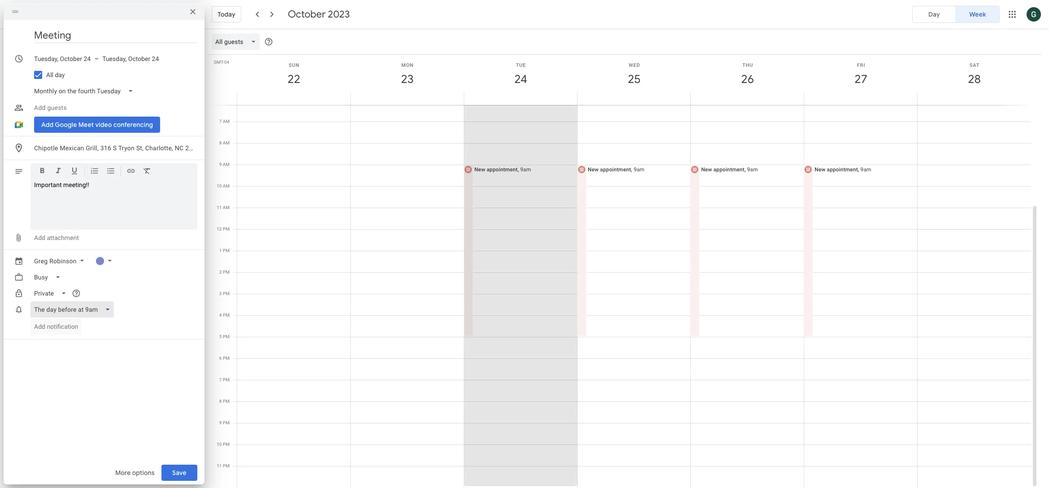 Task type: describe. For each thing, give the bounding box(es) containing it.
guests
[[47, 104, 67, 111]]

22
[[287, 72, 300, 87]]

sun 22
[[287, 62, 300, 87]]

pm for 7 pm
[[223, 378, 230, 382]]

Day radio
[[913, 6, 957, 23]]

316
[[100, 145, 111, 152]]

am for 9 am
[[223, 162, 230, 167]]

grid containing 22
[[208, 0, 1039, 488]]

wednesday, october 25 element
[[624, 69, 645, 90]]

pm for 8 pm
[[223, 399, 230, 404]]

am for 8 am
[[223, 141, 230, 145]]

option group containing day
[[913, 6, 1001, 23]]

4
[[219, 313, 222, 318]]

8 for 8 am
[[219, 141, 222, 145]]

3 , from the left
[[745, 167, 746, 173]]

gmt-04
[[214, 60, 229, 65]]

bold image
[[38, 167, 47, 177]]

3
[[219, 291, 222, 296]]

1 , from the left
[[518, 167, 519, 173]]

add attachment
[[34, 234, 79, 242]]

add notification
[[34, 323, 78, 330]]

meeting!!
[[63, 181, 89, 189]]

12
[[217, 227, 222, 232]]

8 am
[[219, 141, 230, 145]]

am for 7 am
[[223, 119, 230, 124]]

mexican
[[60, 145, 84, 152]]

add guests button
[[31, 100, 198, 116]]

add attachment button
[[31, 230, 83, 246]]

9 for 9 pm
[[219, 421, 222, 426]]

wed 25
[[628, 62, 641, 87]]

usa
[[207, 145, 219, 152]]

bulleted list image
[[106, 167, 115, 177]]

Start date text field
[[34, 53, 91, 64]]

22 column header
[[237, 55, 351, 105]]

12 pm
[[217, 227, 230, 232]]

add for add guests
[[34, 104, 46, 111]]

2 , from the left
[[632, 167, 633, 173]]

8 pm
[[219, 399, 230, 404]]

1 new from the left
[[475, 167, 486, 173]]

chipotle
[[34, 145, 58, 152]]

7 for 7 am
[[219, 119, 222, 124]]

2
[[219, 270, 222, 275]]

pm for 5 pm
[[223, 334, 230, 339]]

2023
[[328, 8, 350, 21]]

2 appointment from the left
[[601, 167, 632, 173]]

add notification button
[[31, 316, 82, 338]]

4 9am from the left
[[861, 167, 872, 173]]

11 for 11 am
[[217, 205, 222, 210]]

9 for 9 am
[[219, 162, 222, 167]]

1 appointment from the left
[[487, 167, 518, 173]]

thursday, october 26 element
[[738, 69, 759, 90]]

4 new appointment , 9am from the left
[[815, 167, 872, 173]]

tuesday, october 24 element
[[511, 69, 532, 90]]

4 new from the left
[[815, 167, 826, 173]]

add for add notification
[[34, 323, 45, 330]]

wed
[[629, 62, 641, 68]]

3 9am from the left
[[748, 167, 759, 173]]

04
[[224, 60, 229, 65]]

11 am
[[217, 205, 230, 210]]

tue
[[516, 62, 526, 68]]

Description text field
[[34, 181, 194, 226]]

10 for 10 am
[[217, 184, 222, 189]]

october
[[288, 8, 326, 21]]

friday, october 27 element
[[851, 69, 872, 90]]

4 pm
[[219, 313, 230, 318]]

pm for 10 pm
[[223, 442, 230, 447]]

day
[[929, 10, 941, 18]]

pm for 1 pm
[[223, 248, 230, 253]]

1 pm
[[219, 248, 230, 253]]

today button
[[212, 4, 241, 25]]

pm for 2 pm
[[223, 270, 230, 275]]

chipotle mexican grill, 316 s tryon st, charlotte, nc 28202, usa button
[[31, 140, 219, 156]]

27
[[855, 72, 868, 87]]

charlotte,
[[145, 145, 173, 152]]

28 column header
[[918, 55, 1032, 105]]

7 pm
[[219, 378, 230, 382]]

chipotle mexican grill, 316 s tryon st, charlotte, nc 28202, usa
[[34, 145, 219, 152]]

Week radio
[[957, 6, 1001, 23]]

saturday, october 28 element
[[965, 69, 986, 90]]

attachment
[[47, 234, 79, 242]]

1 new appointment , 9am from the left
[[475, 167, 532, 173]]

24
[[514, 72, 527, 87]]

2 9am from the left
[[634, 167, 645, 173]]

4 appointment from the left
[[828, 167, 859, 173]]

pm for 11 pm
[[223, 464, 230, 469]]

st,
[[136, 145, 144, 152]]

3 new appointment , 9am from the left
[[702, 167, 759, 173]]



Task type: vqa. For each thing, say whether or not it's contained in the screenshot.
Nov associated with 24
no



Task type: locate. For each thing, give the bounding box(es) containing it.
important
[[34, 181, 62, 189]]

2 7 from the top
[[219, 378, 222, 382]]

5
[[219, 334, 222, 339]]

2 add from the top
[[34, 234, 45, 242]]

6
[[219, 356, 222, 361]]

am down the 9 am
[[223, 184, 230, 189]]

am up 12 pm
[[223, 205, 230, 210]]

thu
[[743, 62, 754, 68]]

11 pm from the top
[[223, 442, 230, 447]]

option group
[[913, 6, 1001, 23]]

1 vertical spatial 8
[[219, 399, 222, 404]]

7 am
[[219, 119, 230, 124]]

pm for 3 pm
[[223, 291, 230, 296]]

3 am from the top
[[223, 162, 230, 167]]

25 column header
[[578, 55, 691, 105]]

pm down 9 pm
[[223, 442, 230, 447]]

sunday, october 22 element
[[284, 69, 305, 90]]

10 pm
[[217, 442, 230, 447]]

3 pm from the top
[[223, 270, 230, 275]]

grid
[[208, 0, 1039, 488]]

1 vertical spatial 11
[[217, 464, 222, 469]]

gmt-
[[214, 60, 224, 65]]

1 vertical spatial add
[[34, 234, 45, 242]]

am for 10 am
[[223, 184, 230, 189]]

greg
[[34, 258, 48, 265]]

insert link image
[[127, 167, 136, 177]]

sat 28
[[968, 62, 981, 87]]

2 pm from the top
[[223, 248, 230, 253]]

1 9am from the left
[[521, 167, 532, 173]]

5 am from the top
[[223, 205, 230, 210]]

2 am from the top
[[223, 141, 230, 145]]

2 new appointment , 9am from the left
[[588, 167, 645, 173]]

week
[[970, 10, 987, 18]]

pm right 2
[[223, 270, 230, 275]]

3 add from the top
[[34, 323, 45, 330]]

1 pm from the top
[[223, 227, 230, 232]]

pm right 6
[[223, 356, 230, 361]]

2 8 from the top
[[219, 399, 222, 404]]

3 pm
[[219, 291, 230, 296]]

pm
[[223, 227, 230, 232], [223, 248, 230, 253], [223, 270, 230, 275], [223, 291, 230, 296], [223, 313, 230, 318], [223, 334, 230, 339], [223, 356, 230, 361], [223, 378, 230, 382], [223, 399, 230, 404], [223, 421, 230, 426], [223, 442, 230, 447], [223, 464, 230, 469]]

today
[[218, 10, 236, 18]]

all day
[[46, 71, 65, 79]]

day
[[55, 71, 65, 79]]

new appointment , 9am
[[475, 167, 532, 173], [588, 167, 645, 173], [702, 167, 759, 173], [815, 167, 872, 173]]

9 am
[[219, 162, 230, 167]]

add
[[34, 104, 46, 111], [34, 234, 45, 242], [34, 323, 45, 330]]

mon 23
[[401, 62, 414, 87]]

pm down 8 pm
[[223, 421, 230, 426]]

,
[[518, 167, 519, 173], [632, 167, 633, 173], [745, 167, 746, 173], [859, 167, 860, 173]]

1 11 from the top
[[217, 205, 222, 210]]

8 pm from the top
[[223, 378, 230, 382]]

fri 27
[[855, 62, 868, 87]]

4 pm from the top
[[223, 291, 230, 296]]

11 pm
[[217, 464, 230, 469]]

10 up 11 pm
[[217, 442, 222, 447]]

add left the attachment
[[34, 234, 45, 242]]

thu 26
[[741, 62, 754, 87]]

9 pm from the top
[[223, 399, 230, 404]]

9 pm
[[219, 421, 230, 426]]

pm for 6 pm
[[223, 356, 230, 361]]

25
[[628, 72, 641, 87]]

am for 11 am
[[223, 205, 230, 210]]

pm for 4 pm
[[223, 313, 230, 318]]

11 up 12
[[217, 205, 222, 210]]

2 10 from the top
[[217, 442, 222, 447]]

28202,
[[185, 145, 205, 152]]

nc
[[175, 145, 184, 152]]

tryon
[[118, 145, 135, 152]]

9am
[[521, 167, 532, 173], [634, 167, 645, 173], [748, 167, 759, 173], [861, 167, 872, 173]]

23 column header
[[351, 55, 464, 105]]

1 vertical spatial 7
[[219, 378, 222, 382]]

10 up 11 am
[[217, 184, 222, 189]]

9 up 10 am
[[219, 162, 222, 167]]

am
[[223, 119, 230, 124], [223, 141, 230, 145], [223, 162, 230, 167], [223, 184, 230, 189], [223, 205, 230, 210]]

Add title text field
[[34, 29, 198, 42]]

pm right 5
[[223, 334, 230, 339]]

8
[[219, 141, 222, 145], [219, 399, 222, 404]]

pm right 1
[[223, 248, 230, 253]]

2 vertical spatial add
[[34, 323, 45, 330]]

None field
[[212, 34, 263, 50], [31, 83, 141, 99], [31, 269, 68, 285], [31, 285, 74, 302], [31, 302, 118, 318], [212, 34, 263, 50], [31, 83, 141, 99], [31, 269, 68, 285], [31, 285, 74, 302], [31, 302, 118, 318]]

1 9 from the top
[[219, 162, 222, 167]]

1 7 from the top
[[219, 119, 222, 124]]

2 pm
[[219, 270, 230, 275]]

add for add attachment
[[34, 234, 45, 242]]

pm down 10 pm
[[223, 464, 230, 469]]

greg robinson
[[34, 258, 77, 265]]

1 am from the top
[[223, 119, 230, 124]]

11 down 10 pm
[[217, 464, 222, 469]]

7 up 8 am
[[219, 119, 222, 124]]

11 for 11 pm
[[217, 464, 222, 469]]

pm right 3
[[223, 291, 230, 296]]

1 8 from the top
[[219, 141, 222, 145]]

1 10 from the top
[[217, 184, 222, 189]]

am right 'usa'
[[223, 141, 230, 145]]

10
[[217, 184, 222, 189], [217, 442, 222, 447]]

8 for 8 pm
[[219, 399, 222, 404]]

3 appointment from the left
[[714, 167, 745, 173]]

0 vertical spatial 8
[[219, 141, 222, 145]]

underline image
[[70, 167, 79, 177]]

8 down 7 pm
[[219, 399, 222, 404]]

6 pm
[[219, 356, 230, 361]]

sun
[[289, 62, 300, 68]]

1 add from the top
[[34, 104, 46, 111]]

pm up 8 pm
[[223, 378, 230, 382]]

2 new from the left
[[588, 167, 599, 173]]

7 for 7 pm
[[219, 378, 222, 382]]

2 9 from the top
[[219, 421, 222, 426]]

am down 8 am
[[223, 162, 230, 167]]

remove formatting image
[[143, 167, 152, 177]]

1
[[219, 248, 222, 253]]

robinson
[[49, 258, 77, 265]]

1 vertical spatial 10
[[217, 442, 222, 447]]

1 vertical spatial 9
[[219, 421, 222, 426]]

5 pm from the top
[[223, 313, 230, 318]]

24 column header
[[464, 55, 578, 105]]

2 11 from the top
[[217, 464, 222, 469]]

fri
[[858, 62, 866, 68]]

to element
[[95, 55, 99, 62]]

End date text field
[[102, 53, 159, 64]]

0 vertical spatial add
[[34, 104, 46, 111]]

monday, october 23 element
[[397, 69, 418, 90]]

11
[[217, 205, 222, 210], [217, 464, 222, 469]]

pm right 4
[[223, 313, 230, 318]]

28
[[968, 72, 981, 87]]

all
[[46, 71, 53, 79]]

sat
[[970, 62, 980, 68]]

grill,
[[86, 145, 99, 152]]

6 pm from the top
[[223, 334, 230, 339]]

s
[[113, 145, 117, 152]]

appointment
[[487, 167, 518, 173], [601, 167, 632, 173], [714, 167, 745, 173], [828, 167, 859, 173]]

23
[[401, 72, 414, 87]]

pm for 9 pm
[[223, 421, 230, 426]]

new
[[475, 167, 486, 173], [588, 167, 599, 173], [702, 167, 713, 173], [815, 167, 826, 173]]

9 up 10 pm
[[219, 421, 222, 426]]

12 pm from the top
[[223, 464, 230, 469]]

10 for 10 pm
[[217, 442, 222, 447]]

9
[[219, 162, 222, 167], [219, 421, 222, 426]]

pm down 7 pm
[[223, 399, 230, 404]]

7
[[219, 119, 222, 124], [219, 378, 222, 382]]

7 pm from the top
[[223, 356, 230, 361]]

8 right 'usa'
[[219, 141, 222, 145]]

10 pm from the top
[[223, 421, 230, 426]]

10 am
[[217, 184, 230, 189]]

3 new from the left
[[702, 167, 713, 173]]

am up 8 am
[[223, 119, 230, 124]]

–
[[95, 55, 99, 62]]

october 2023
[[288, 8, 350, 21]]

0 vertical spatial 7
[[219, 119, 222, 124]]

26
[[741, 72, 754, 87]]

add left the guests
[[34, 104, 46, 111]]

formatting options toolbar
[[31, 163, 198, 182]]

notification
[[47, 323, 78, 330]]

pm for 12 pm
[[223, 227, 230, 232]]

4 am from the top
[[223, 184, 230, 189]]

26 column header
[[691, 55, 805, 105]]

27 column header
[[805, 55, 918, 105]]

mon
[[402, 62, 414, 68]]

italic image
[[54, 167, 63, 177]]

add inside dropdown button
[[34, 104, 46, 111]]

add guests
[[34, 104, 67, 111]]

0 vertical spatial 10
[[217, 184, 222, 189]]

numbered list image
[[90, 167, 99, 177]]

5 pm
[[219, 334, 230, 339]]

important meeting!!
[[34, 181, 89, 189]]

7 down 6
[[219, 378, 222, 382]]

0 vertical spatial 9
[[219, 162, 222, 167]]

pm right 12
[[223, 227, 230, 232]]

4 , from the left
[[859, 167, 860, 173]]

add left the notification
[[34, 323, 45, 330]]

tue 24
[[514, 62, 527, 87]]

0 vertical spatial 11
[[217, 205, 222, 210]]



